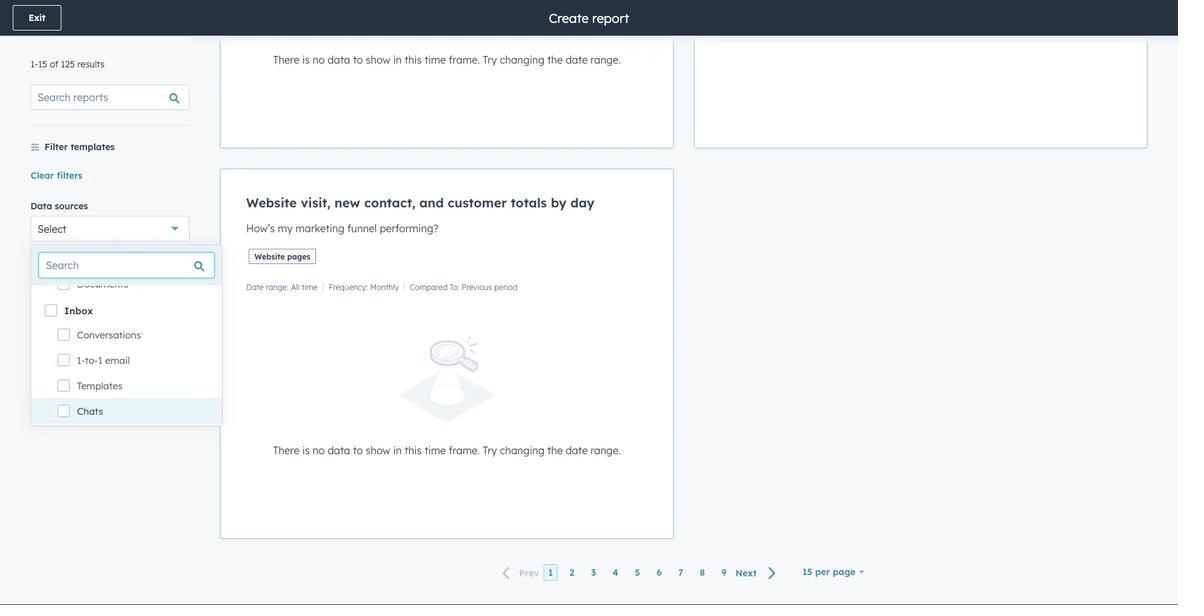 Task type: describe. For each thing, give the bounding box(es) containing it.
2 this from the top
[[405, 444, 422, 456]]

2 try from the top
[[483, 444, 497, 456]]

15 per page button
[[794, 559, 873, 585]]

create
[[549, 10, 589, 26]]

date
[[246, 282, 264, 292]]

clear filters
[[31, 170, 82, 181]]

3
[[591, 567, 596, 578]]

2 frame. from the top
[[449, 444, 480, 456]]

Search search field
[[39, 253, 214, 278]]

6 button
[[652, 564, 666, 581]]

funnel
[[347, 222, 377, 235]]

date inside option
[[566, 53, 588, 66]]

the inside option
[[547, 53, 563, 66]]

monthly
[[370, 282, 399, 292]]

create report
[[549, 10, 629, 26]]

2 in from the top
[[393, 444, 402, 456]]

time inside there is no data to show in this time frame. try changing the date range. option
[[425, 53, 446, 66]]

my
[[278, 222, 293, 235]]

is inside option
[[302, 53, 310, 66]]

2 is from the top
[[302, 444, 310, 456]]

page
[[833, 566, 856, 577]]

4 button
[[608, 564, 623, 581]]

7 button
[[674, 564, 688, 581]]

5 button
[[630, 564, 645, 581]]

select for visualization
[[38, 278, 66, 291]]

range. inside option
[[591, 53, 621, 66]]

to inside there is no data to show in this time frame. try changing the date range. option
[[353, 53, 363, 66]]

6
[[657, 567, 662, 578]]

of
[[50, 59, 58, 70]]

to-
[[85, 354, 98, 366]]

pages
[[287, 252, 310, 261]]

2 there from the top
[[273, 444, 299, 456]]

filters
[[57, 170, 82, 181]]

frequency: monthly
[[329, 282, 399, 292]]

all
[[291, 282, 300, 292]]

7
[[678, 567, 683, 578]]

2 button
[[565, 564, 579, 581]]

1-15 of 125 results
[[31, 59, 105, 70]]

4
[[613, 567, 618, 578]]

3 button
[[587, 564, 601, 581]]

and
[[419, 195, 444, 211]]

new
[[335, 195, 360, 211]]

report
[[592, 10, 629, 26]]

conversations
[[77, 329, 141, 341]]

data inside there is no data to show in this time frame. try changing the date range. option
[[328, 53, 350, 66]]

1 button
[[544, 564, 557, 581]]

15 inside popup button
[[802, 566, 813, 577]]

no inside there is no data to show in this time frame. try changing the date range. option
[[313, 53, 325, 66]]

data sources
[[31, 200, 88, 211]]

0 horizontal spatial 1
[[98, 354, 103, 366]]

website pages
[[254, 252, 310, 261]]

select button for visualization
[[31, 272, 190, 297]]

8 button
[[695, 564, 709, 581]]

website for website visit, new contact, and customer totals by day
[[246, 195, 297, 211]]

8
[[700, 567, 705, 578]]

compared to: previous period
[[410, 282, 518, 292]]

2
[[570, 567, 574, 578]]

1- for 15
[[31, 59, 38, 70]]

customer
[[448, 195, 507, 211]]

prev button
[[495, 565, 544, 581]]

frequency:
[[329, 282, 368, 292]]



Task type: locate. For each thing, give the bounding box(es) containing it.
1
[[98, 354, 103, 366], [548, 567, 553, 578]]

is
[[302, 53, 310, 66], [302, 444, 310, 456]]

1 changing from the top
[[500, 53, 545, 66]]

data
[[31, 200, 52, 211]]

1 vertical spatial no
[[313, 444, 325, 456]]

1 range. from the top
[[591, 53, 621, 66]]

1 vertical spatial frame.
[[449, 444, 480, 456]]

clear filters button
[[31, 168, 82, 183]]

there inside option
[[273, 53, 299, 66]]

to
[[353, 53, 363, 66], [353, 444, 363, 456]]

filter
[[45, 141, 68, 152]]

0 vertical spatial 15
[[38, 59, 47, 70]]

show inside option
[[366, 53, 390, 66]]

0 vertical spatial range.
[[591, 53, 621, 66]]

filter templates
[[45, 141, 115, 152]]

results
[[77, 59, 105, 70]]

email
[[105, 354, 130, 366]]

1 vertical spatial website
[[254, 252, 285, 261]]

0 vertical spatial website
[[246, 195, 297, 211]]

show
[[366, 53, 390, 66], [366, 444, 390, 456]]

1 select from the top
[[38, 222, 66, 235]]

per
[[815, 566, 830, 577]]

0 vertical spatial 1
[[98, 354, 103, 366]]

1 vertical spatial to
[[353, 444, 363, 456]]

next button
[[731, 565, 784, 581]]

2 vertical spatial time
[[425, 444, 446, 456]]

select button up search search field
[[31, 216, 190, 241]]

1 horizontal spatial 1-
[[77, 354, 85, 366]]

documents
[[77, 278, 128, 290]]

compared
[[410, 282, 448, 292]]

2 changing from the top
[[500, 444, 545, 456]]

totals
[[511, 195, 547, 211]]

to:
[[450, 282, 460, 292]]

1 select button from the top
[[31, 216, 190, 241]]

1 try from the top
[[483, 53, 497, 66]]

period
[[494, 282, 518, 292]]

there is no data to show in this time frame. try changing the date range.
[[273, 53, 621, 66], [273, 444, 621, 456]]

there
[[273, 53, 299, 66], [273, 444, 299, 456]]

15 left per
[[802, 566, 813, 577]]

1 data from the top
[[328, 53, 350, 66]]

0 horizontal spatial 15
[[38, 59, 47, 70]]

1 vertical spatial select button
[[31, 272, 190, 297]]

1 left email on the left bottom
[[98, 354, 103, 366]]

1 vertical spatial select
[[38, 278, 66, 291]]

15 per page
[[802, 566, 856, 577]]

1 vertical spatial show
[[366, 444, 390, 456]]

0 vertical spatial no
[[313, 53, 325, 66]]

0 vertical spatial try
[[483, 53, 497, 66]]

None checkbox
[[694, 0, 1148, 148], [220, 169, 674, 539], [694, 0, 1148, 148], [220, 169, 674, 539]]

1 vertical spatial the
[[547, 444, 563, 456]]

1 the from the top
[[547, 53, 563, 66]]

1 vertical spatial in
[[393, 444, 402, 456]]

changing inside option
[[500, 53, 545, 66]]

0 vertical spatial select button
[[31, 216, 190, 241]]

1-
[[31, 59, 38, 70], [77, 354, 85, 366]]

inbox
[[64, 305, 93, 317]]

1 vertical spatial there
[[273, 444, 299, 456]]

this
[[405, 53, 422, 66], [405, 444, 422, 456]]

1 to from the top
[[353, 53, 363, 66]]

marketing
[[295, 222, 345, 235]]

Search search field
[[31, 85, 190, 110]]

1 vertical spatial try
[[483, 444, 497, 456]]

templates
[[77, 380, 123, 392]]

there is no data to show in this time frame. try changing the date range. inside option
[[273, 53, 621, 66]]

templates
[[71, 141, 115, 152]]

2 select from the top
[[38, 278, 66, 291]]

sources
[[55, 200, 88, 211]]

date
[[566, 53, 588, 66], [566, 444, 588, 456]]

1- for to-
[[77, 354, 85, 366]]

2 no from the top
[[313, 444, 325, 456]]

in
[[393, 53, 402, 66], [393, 444, 402, 456]]

2 there is no data to show in this time frame. try changing the date range. from the top
[[273, 444, 621, 456]]

15 left of
[[38, 59, 47, 70]]

exit link
[[13, 5, 61, 31]]

1 date from the top
[[566, 53, 588, 66]]

performing?
[[380, 222, 439, 235]]

0 horizontal spatial 1-
[[31, 59, 38, 70]]

2 data from the top
[[328, 444, 350, 456]]

125
[[61, 59, 75, 70]]

0 vertical spatial there is no data to show in this time frame. try changing the date range.
[[273, 53, 621, 66]]

website up the how's
[[246, 195, 297, 211]]

select button for data sources
[[31, 216, 190, 241]]

2 date from the top
[[566, 444, 588, 456]]

There is no data to show in this time frame. Try changing the date range. checkbox
[[220, 0, 674, 148]]

chats
[[77, 405, 103, 417]]

0 vertical spatial this
[[405, 53, 422, 66]]

15
[[38, 59, 47, 70], [802, 566, 813, 577]]

9
[[722, 567, 727, 578]]

select button up inbox
[[31, 272, 190, 297]]

1 no from the top
[[313, 53, 325, 66]]

prev
[[519, 567, 539, 578]]

1 vertical spatial is
[[302, 444, 310, 456]]

select button
[[31, 216, 190, 241], [31, 272, 190, 297]]

2 show from the top
[[366, 444, 390, 456]]

1 there is no data to show in this time frame. try changing the date range. from the top
[[273, 53, 621, 66]]

select down visualization
[[38, 278, 66, 291]]

1 right prev
[[548, 567, 553, 578]]

1 this from the top
[[405, 53, 422, 66]]

range:
[[266, 282, 288, 292]]

0 vertical spatial to
[[353, 53, 363, 66]]

1 vertical spatial 1-
[[77, 354, 85, 366]]

previous
[[462, 282, 492, 292]]

0 vertical spatial there
[[273, 53, 299, 66]]

how's
[[246, 222, 275, 235]]

date range: all time
[[246, 282, 318, 292]]

1 is from the top
[[302, 53, 310, 66]]

0 vertical spatial show
[[366, 53, 390, 66]]

website left 'pages'
[[254, 252, 285, 261]]

1 vertical spatial there is no data to show in this time frame. try changing the date range.
[[273, 444, 621, 456]]

frame. inside option
[[449, 53, 480, 66]]

9 button
[[717, 564, 731, 581]]

website
[[246, 195, 297, 211], [254, 252, 285, 261]]

clear
[[31, 170, 54, 181]]

0 vertical spatial date
[[566, 53, 588, 66]]

website for website pages
[[254, 252, 285, 261]]

1 inside button
[[548, 567, 553, 578]]

2 range. from the top
[[591, 444, 621, 456]]

2 select button from the top
[[31, 272, 190, 297]]

by
[[551, 195, 567, 211]]

0 vertical spatial changing
[[500, 53, 545, 66]]

website visit, new contact, and customer totals by day
[[246, 195, 595, 211]]

day
[[571, 195, 595, 211]]

page section element
[[0, 0, 1178, 36]]

2 the from the top
[[547, 444, 563, 456]]

1 vertical spatial range.
[[591, 444, 621, 456]]

pagination navigation
[[495, 564, 784, 581]]

1 show from the top
[[366, 53, 390, 66]]

select down data sources
[[38, 222, 66, 235]]

1-to-1 email
[[77, 354, 130, 366]]

1 there from the top
[[273, 53, 299, 66]]

1- up templates
[[77, 354, 85, 366]]

next
[[736, 567, 757, 578]]

1 horizontal spatial 1
[[548, 567, 553, 578]]

no
[[313, 53, 325, 66], [313, 444, 325, 456]]

frame.
[[449, 53, 480, 66], [449, 444, 480, 456]]

visualization
[[31, 256, 87, 267]]

0 vertical spatial is
[[302, 53, 310, 66]]

0 vertical spatial in
[[393, 53, 402, 66]]

0 vertical spatial time
[[425, 53, 446, 66]]

2 to from the top
[[353, 444, 363, 456]]

select for data sources
[[38, 222, 66, 235]]

data
[[328, 53, 350, 66], [328, 444, 350, 456]]

1 in from the top
[[393, 53, 402, 66]]

1 vertical spatial date
[[566, 444, 588, 456]]

try inside option
[[483, 53, 497, 66]]

how's my marketing funnel performing?
[[246, 222, 439, 235]]

visit,
[[301, 195, 331, 211]]

1 frame. from the top
[[449, 53, 480, 66]]

1 vertical spatial time
[[302, 282, 318, 292]]

the
[[547, 53, 563, 66], [547, 444, 563, 456]]

1- left of
[[31, 59, 38, 70]]

contact,
[[364, 195, 415, 211]]

changing
[[500, 53, 545, 66], [500, 444, 545, 456]]

select
[[38, 222, 66, 235], [38, 278, 66, 291]]

0 vertical spatial 1-
[[31, 59, 38, 70]]

5
[[635, 567, 640, 578]]

list box
[[31, 0, 222, 449]]

1 horizontal spatial 15
[[802, 566, 813, 577]]

1 vertical spatial data
[[328, 444, 350, 456]]

0 vertical spatial frame.
[[449, 53, 480, 66]]

list box containing documents
[[31, 0, 222, 449]]

0 vertical spatial data
[[328, 53, 350, 66]]

0 vertical spatial the
[[547, 53, 563, 66]]

1 vertical spatial 1
[[548, 567, 553, 578]]

1 vertical spatial changing
[[500, 444, 545, 456]]

0 vertical spatial select
[[38, 222, 66, 235]]

1 vertical spatial 15
[[802, 566, 813, 577]]

exit
[[29, 12, 45, 23]]

try
[[483, 53, 497, 66], [483, 444, 497, 456]]

1 vertical spatial this
[[405, 444, 422, 456]]

this inside option
[[405, 53, 422, 66]]

in inside option
[[393, 53, 402, 66]]



Task type: vqa. For each thing, say whether or not it's contained in the screenshot.
"Next"
yes



